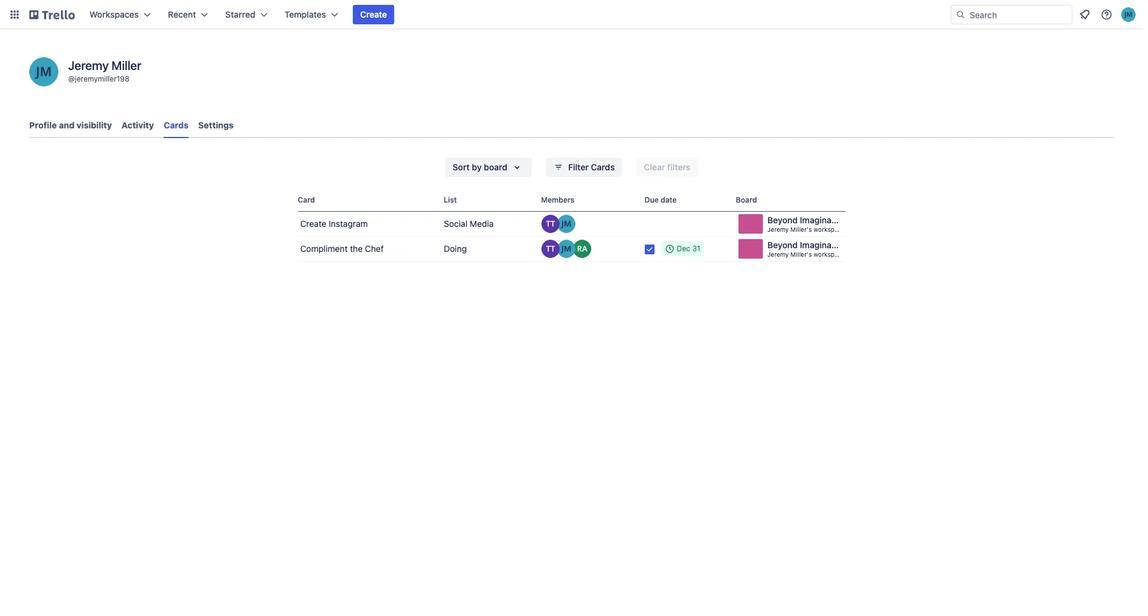 Task type: locate. For each thing, give the bounding box(es) containing it.
cards link
[[164, 114, 189, 138]]

31
[[693, 244, 701, 253]]

due date
[[645, 195, 677, 205]]

1 vertical spatial jeremy miller (jeremymiller198) image
[[557, 215, 575, 233]]

0 vertical spatial cards
[[164, 120, 189, 130]]

templates
[[285, 9, 326, 19]]

create button
[[353, 5, 395, 24]]

workspaces
[[89, 9, 139, 19]]

1 imagination from the top
[[800, 215, 847, 225]]

1 vertical spatial jeremy miller (jeremymiller198) image
[[557, 240, 575, 258]]

1 vertical spatial jeremy
[[768, 226, 789, 233]]

0 notifications image
[[1078, 7, 1093, 22]]

social media
[[444, 219, 494, 229]]

dec 31
[[677, 244, 701, 253]]

compliment the chef link
[[298, 237, 439, 261]]

1 vertical spatial cards
[[591, 162, 615, 172]]

jeremy miller (jeremymiller198) image down terry turtle (terryturtle) icon
[[557, 240, 575, 258]]

create
[[360, 9, 387, 19], [300, 219, 327, 229]]

jeremy miller (jeremymiller198) image
[[1122, 7, 1136, 22], [557, 240, 575, 258]]

0 vertical spatial imagination
[[800, 215, 847, 225]]

miller
[[112, 58, 141, 72]]

cards right filter
[[591, 162, 615, 172]]

1 miller's from the top
[[791, 226, 812, 233]]

0 horizontal spatial jeremy miller (jeremymiller198) image
[[557, 240, 575, 258]]

search image
[[956, 10, 966, 19]]

beyond imagination jeremy miller's workspace
[[768, 215, 847, 233], [768, 240, 847, 258]]

templates button
[[277, 5, 346, 24]]

0 vertical spatial beyond imagination jeremy miller's workspace
[[768, 215, 847, 233]]

filter cards button
[[547, 158, 622, 177]]

1 vertical spatial miller's
[[791, 251, 812, 258]]

1 beyond imagination jeremy miller's workspace from the top
[[768, 215, 847, 233]]

1 vertical spatial imagination
[[800, 240, 847, 250]]

date
[[661, 195, 677, 205]]

0 vertical spatial jeremy miller (jeremymiller198) image
[[29, 57, 58, 86]]

0 vertical spatial workspace
[[814, 226, 845, 233]]

jeremy
[[68, 58, 109, 72], [768, 226, 789, 233], [768, 251, 789, 258]]

0 horizontal spatial create
[[300, 219, 327, 229]]

filter cards
[[568, 162, 615, 172]]

0 vertical spatial miller's
[[791, 226, 812, 233]]

cards
[[164, 120, 189, 130], [591, 162, 615, 172]]

open information menu image
[[1101, 9, 1113, 21]]

imagination
[[800, 215, 847, 225], [800, 240, 847, 250]]

beyond
[[768, 215, 798, 225], [768, 240, 798, 250]]

1 vertical spatial beyond imagination jeremy miller's workspace
[[768, 240, 847, 258]]

0 vertical spatial jeremy miller (jeremymiller198) image
[[1122, 7, 1136, 22]]

compliment the chef
[[300, 243, 384, 254]]

create inside button
[[360, 9, 387, 19]]

by
[[472, 162, 482, 172]]

miller's
[[791, 226, 812, 233], [791, 251, 812, 258]]

media
[[470, 219, 494, 229]]

cards right the activity
[[164, 120, 189, 130]]

jeremymiller198
[[75, 74, 129, 83]]

0 vertical spatial create
[[360, 9, 387, 19]]

1 horizontal spatial jeremy miller (jeremymiller198) image
[[557, 215, 575, 233]]

2 vertical spatial jeremy
[[768, 251, 789, 258]]

2 imagination from the top
[[800, 240, 847, 250]]

jeremy miller (jeremymiller198) image down members on the top
[[557, 215, 575, 233]]

jeremy inside the jeremy miller @ jeremymiller198
[[68, 58, 109, 72]]

create for create instagram
[[300, 219, 327, 229]]

1 horizontal spatial create
[[360, 9, 387, 19]]

filter
[[568, 162, 589, 172]]

workspace
[[814, 226, 845, 233], [814, 251, 845, 258]]

1 vertical spatial workspace
[[814, 251, 845, 258]]

social
[[444, 219, 468, 229]]

cards inside button
[[591, 162, 615, 172]]

create instagram
[[300, 219, 368, 229]]

1 horizontal spatial cards
[[591, 162, 615, 172]]

jeremy miller @ jeremymiller198
[[68, 58, 141, 83]]

0 vertical spatial beyond
[[768, 215, 798, 225]]

compliment
[[300, 243, 348, 254]]

jeremy miller (jeremymiller198) image right open information menu "image"
[[1122, 7, 1136, 22]]

1 vertical spatial beyond
[[768, 240, 798, 250]]

jeremy miller (jeremymiller198) image
[[29, 57, 58, 86], [557, 215, 575, 233]]

Search field
[[966, 5, 1072, 24]]

jeremy miller (jeremymiller198) image left @
[[29, 57, 58, 86]]

settings link
[[198, 114, 234, 136]]

2 beyond from the top
[[768, 240, 798, 250]]

sort by board button
[[446, 158, 532, 177]]

list
[[444, 195, 457, 205]]

profile
[[29, 120, 57, 130]]

0 vertical spatial jeremy
[[68, 58, 109, 72]]

1 vertical spatial create
[[300, 219, 327, 229]]

board
[[484, 162, 508, 172]]

1 horizontal spatial jeremy miller (jeremymiller198) image
[[1122, 7, 1136, 22]]

clear filters button
[[637, 158, 698, 177]]

profile and visibility link
[[29, 114, 112, 136]]



Task type: describe. For each thing, give the bounding box(es) containing it.
starred button
[[218, 5, 275, 24]]

card
[[298, 195, 315, 205]]

2 miller's from the top
[[791, 251, 812, 258]]

@
[[68, 74, 75, 83]]

0 horizontal spatial cards
[[164, 120, 189, 130]]

create instagram link
[[298, 212, 439, 236]]

the
[[350, 243, 363, 254]]

0 horizontal spatial jeremy miller (jeremymiller198) image
[[29, 57, 58, 86]]

recent button
[[161, 5, 216, 24]]

activity link
[[122, 114, 154, 136]]

workspaces button
[[82, 5, 158, 24]]

1 beyond from the top
[[768, 215, 798, 225]]

doing
[[444, 243, 467, 254]]

instagram
[[329, 219, 368, 229]]

recent
[[168, 9, 196, 19]]

and
[[59, 120, 75, 130]]

settings
[[198, 120, 234, 130]]

profile and visibility
[[29, 120, 112, 130]]

ruby anderson (rubyanderson7) image
[[573, 240, 591, 258]]

2 workspace from the top
[[814, 251, 845, 258]]

starred
[[225, 9, 255, 19]]

2 beyond imagination jeremy miller's workspace from the top
[[768, 240, 847, 258]]

sort by board
[[453, 162, 508, 172]]

back to home image
[[29, 5, 75, 24]]

members
[[541, 195, 575, 205]]

board
[[736, 195, 757, 205]]

terry turtle (terryturtle) image
[[541, 240, 560, 258]]

due
[[645, 195, 659, 205]]

clear
[[644, 162, 665, 172]]

sort
[[453, 162, 470, 172]]

clear filters
[[644, 162, 691, 172]]

filters
[[668, 162, 691, 172]]

visibility
[[77, 120, 112, 130]]

terry turtle (terryturtle) image
[[541, 215, 560, 233]]

create for create
[[360, 9, 387, 19]]

activity
[[122, 120, 154, 130]]

switch to… image
[[9, 9, 21, 21]]

dec
[[677, 244, 691, 253]]

primary element
[[0, 0, 1144, 29]]

1 workspace from the top
[[814, 226, 845, 233]]

chef
[[365, 243, 384, 254]]



Task type: vqa. For each thing, say whether or not it's contained in the screenshot.
Jeremy
yes



